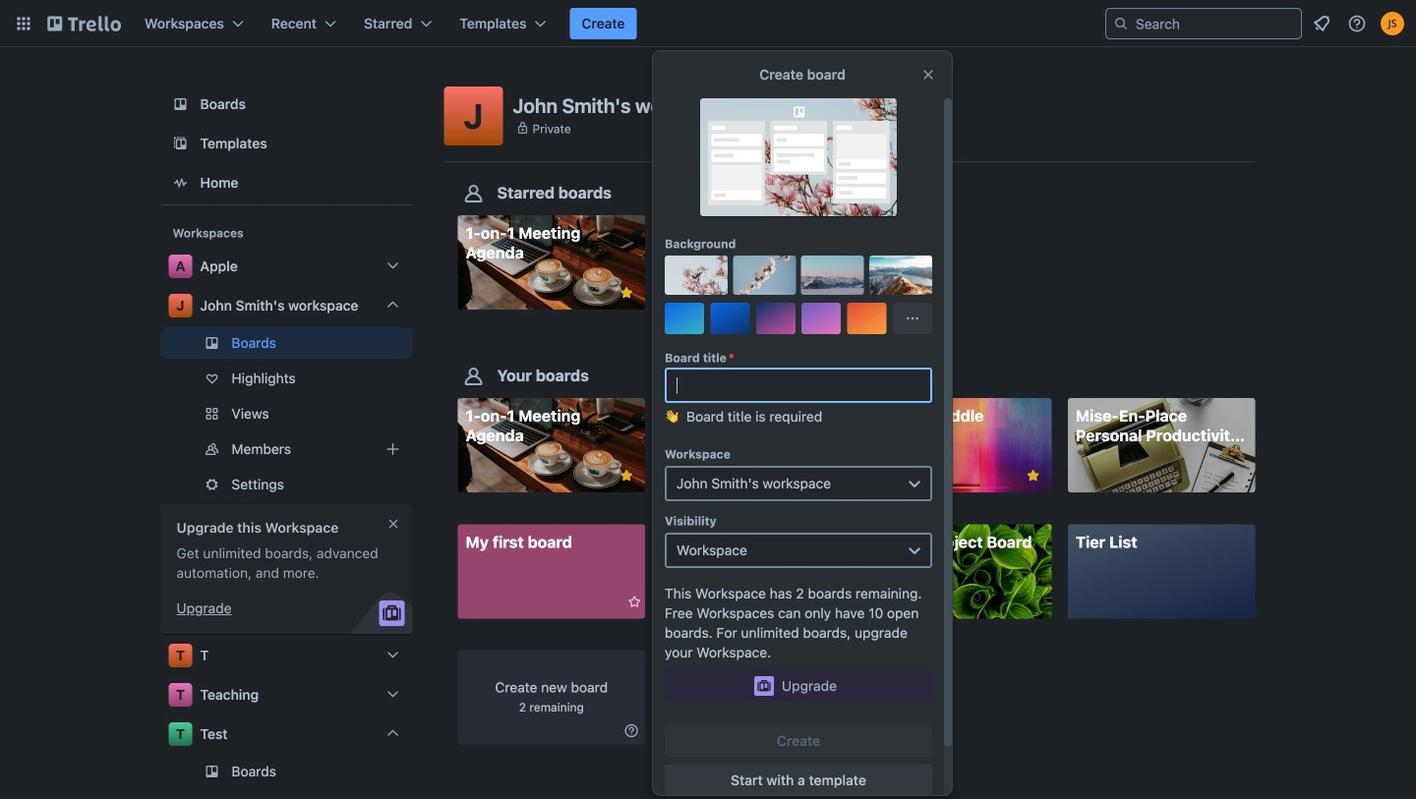 Task type: describe. For each thing, give the bounding box(es) containing it.
Search field
[[1129, 10, 1302, 37]]

click to unstar this board. it will be removed from your starred list. image
[[618, 468, 636, 485]]

custom image image
[[689, 268, 704, 283]]

open information menu image
[[1348, 14, 1368, 33]]

board image
[[169, 92, 192, 116]]

click to star this board. it will be added to your starred list. image
[[618, 594, 636, 611]]

close popover image
[[921, 67, 937, 83]]

add image
[[381, 438, 405, 461]]

home image
[[169, 171, 192, 195]]



Task type: vqa. For each thing, say whether or not it's contained in the screenshot.
Click to star this board. It will be added to your starred list. 'ICON'
yes



Task type: locate. For each thing, give the bounding box(es) containing it.
1 horizontal spatial click to unstar this board. it will be removed from your starred list. image
[[1025, 468, 1043, 485]]

sm image
[[622, 722, 642, 741]]

None text field
[[665, 368, 933, 403]]

template board image
[[169, 132, 192, 155]]

1 vertical spatial click to unstar this board. it will be removed from your starred list. image
[[1025, 468, 1043, 485]]

wave image
[[665, 407, 679, 435]]

back to home image
[[47, 8, 121, 39]]

0 horizontal spatial click to unstar this board. it will be removed from your starred list. image
[[618, 284, 636, 302]]

search image
[[1114, 16, 1129, 31]]

primary element
[[0, 0, 1417, 47]]

0 vertical spatial click to unstar this board. it will be removed from your starred list. image
[[618, 284, 636, 302]]

john smith (johnsmith38824343) image
[[1381, 12, 1405, 35]]

click to unstar this board. it will be removed from your starred list. image
[[618, 284, 636, 302], [1025, 468, 1043, 485]]

0 notifications image
[[1310, 12, 1334, 35]]



